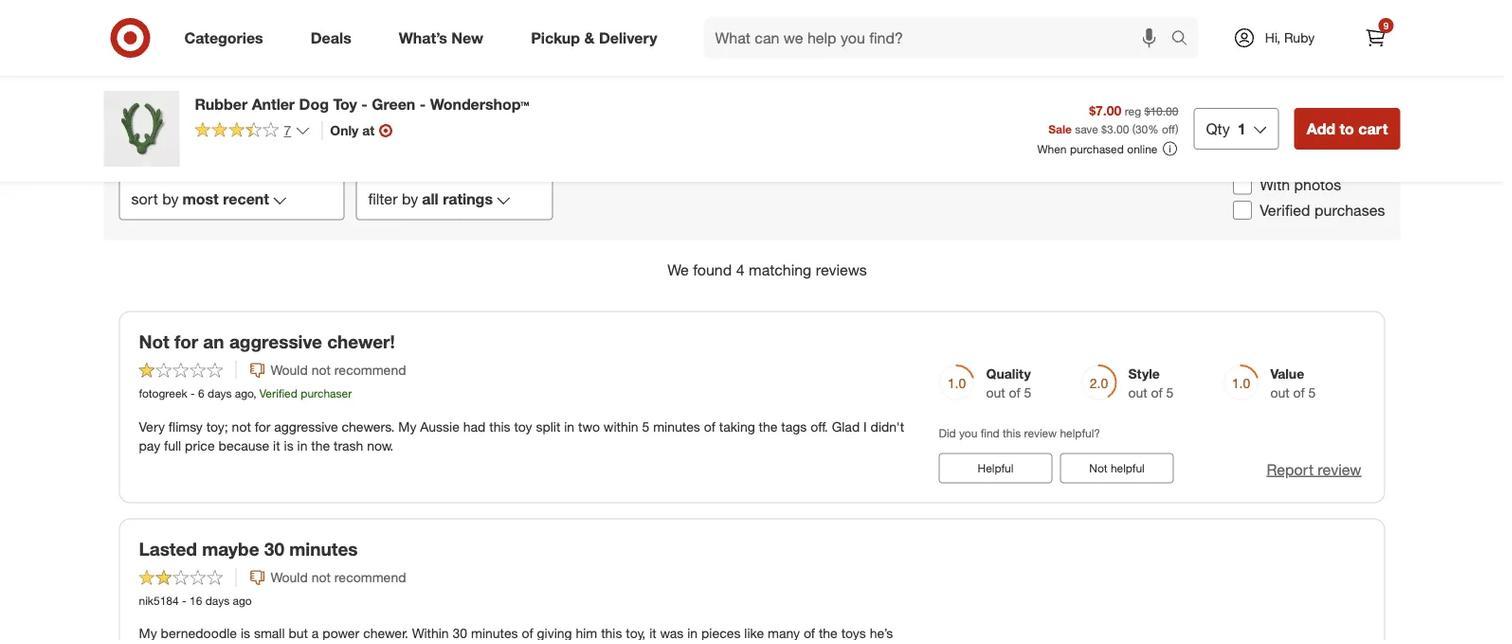 Task type: vqa. For each thing, say whether or not it's contained in the screenshot.
quality out of 5's 5
yes



Task type: locate. For each thing, give the bounding box(es) containing it.
glad
[[832, 418, 860, 435]]

green
[[372, 95, 416, 113]]

2 horizontal spatial out
[[1271, 385, 1290, 402]]

not up because
[[232, 418, 251, 435]]

in left the two
[[564, 418, 575, 435]]

verified
[[1260, 201, 1311, 220], [260, 387, 298, 401]]

would down 'lasted maybe 30 minutes'
[[271, 570, 308, 586]]

1 vertical spatial recommend
[[334, 570, 406, 586]]

1 horizontal spatial 30
[[1136, 122, 1148, 136]]

very flimsy toy; not for aggressive chewers. my aussie had this toy split in two within 5 minutes of taking the tags off. glad i didn't pay full price because it is in the trash now.
[[139, 418, 904, 454]]

by left the all
[[402, 190, 418, 209]]

5 inside very flimsy toy; not for aggressive chewers. my aussie had this toy split in two within 5 minutes of taking the tags off. glad i didn't pay full price because it is in the trash now.
[[642, 418, 650, 435]]

of inside value out of 5
[[1294, 385, 1305, 402]]

chewer!
[[327, 331, 395, 353]]

2 vertical spatial not
[[312, 570, 331, 586]]

Verified purchases checkbox
[[1233, 201, 1252, 220]]

2 recommend from the top
[[334, 570, 406, 586]]

-
[[361, 95, 368, 113], [420, 95, 426, 113], [191, 387, 195, 401], [182, 594, 186, 609]]

0 horizontal spatial verified
[[260, 387, 298, 401]]

0 horizontal spatial this
[[489, 418, 511, 435]]

two
[[578, 418, 600, 435]]

1 horizontal spatial the
[[759, 418, 778, 435]]

1 vertical spatial aggressive
[[274, 418, 338, 435]]

out inside style out of 5
[[1129, 385, 1148, 402]]

toy;
[[206, 418, 228, 435]]

by for sort by
[[162, 190, 179, 209]]

days
[[208, 387, 232, 401], [205, 594, 230, 609]]

minutes right the within
[[653, 418, 700, 435]]

ago right 6
[[235, 387, 253, 401]]

)
[[1176, 122, 1179, 136]]

for
[[174, 331, 198, 353], [255, 418, 271, 435]]

value
[[1271, 366, 1305, 383]]

0 horizontal spatial minutes
[[289, 539, 358, 560]]

1 vertical spatial ago
[[233, 594, 252, 609]]

of left the taking at bottom
[[704, 418, 716, 435]]

off.
[[811, 418, 828, 435]]

1 vertical spatial minutes
[[289, 539, 358, 560]]

lasted
[[139, 539, 197, 560]]

0 vertical spatial recommend
[[334, 362, 406, 379]]

in right is
[[297, 437, 308, 454]]

ago right 16
[[233, 594, 252, 609]]

toy
[[333, 95, 357, 113]]

verified right ,
[[260, 387, 298, 401]]

0 horizontal spatial not
[[139, 331, 169, 353]]

nik5184 - 16 days ago
[[139, 594, 252, 609]]

reviews
[[816, 261, 867, 279]]

0 horizontal spatial the
[[311, 437, 330, 454]]

2 would from the top
[[271, 570, 308, 586]]

would not recommend for 16 days ago
[[271, 570, 406, 586]]

$10.00
[[1145, 104, 1179, 118]]

out inside value out of 5
[[1271, 385, 1290, 402]]

only
[[330, 122, 359, 139]]

0 vertical spatial ago
[[235, 387, 253, 401]]

ago for 6
[[235, 387, 253, 401]]

the
[[759, 418, 778, 435], [311, 437, 330, 454]]

0 vertical spatial would not recommend
[[271, 362, 406, 379]]

only at
[[330, 122, 375, 139]]

out inside quality out of 5
[[986, 385, 1006, 402]]

recent
[[223, 190, 269, 209]]

6
[[198, 387, 204, 401]]

0 horizontal spatial by
[[162, 190, 179, 209]]

days right 6
[[208, 387, 232, 401]]

is
[[284, 437, 294, 454]]

add
[[1307, 119, 1336, 138]]

value out of 5
[[1271, 366, 1316, 402]]

out down value
[[1271, 385, 1290, 402]]

0 horizontal spatial review
[[1024, 427, 1057, 441]]

1 horizontal spatial not
[[1089, 461, 1108, 476]]

days right 16
[[205, 594, 230, 609]]

0 vertical spatial days
[[208, 387, 232, 401]]

because
[[218, 437, 269, 454]]

very
[[139, 418, 165, 435]]

report review
[[1267, 460, 1362, 479]]

30 inside $7.00 reg $10.00 sale save $ 3.00 ( 30 % off )
[[1136, 122, 1148, 136]]

minutes right 'maybe'
[[289, 539, 358, 560]]

purchaser
[[301, 387, 352, 401]]

5 inside quality out of 5
[[1024, 385, 1032, 402]]

in
[[564, 418, 575, 435], [297, 437, 308, 454]]

0 vertical spatial verified
[[1260, 201, 1311, 220]]

1 recommend from the top
[[334, 362, 406, 379]]

1 horizontal spatial in
[[564, 418, 575, 435]]

review
[[1024, 427, 1057, 441], [1318, 460, 1362, 479]]

this
[[489, 418, 511, 435], [1003, 427, 1021, 441]]

not down 'lasted maybe 30 minutes'
[[312, 570, 331, 586]]

would down not for an aggressive chewer!
[[271, 362, 308, 379]]

of inside quality out of 5
[[1009, 385, 1021, 402]]

for up because
[[255, 418, 271, 435]]

of down style at the bottom
[[1151, 385, 1163, 402]]

not
[[139, 331, 169, 353], [1089, 461, 1108, 476]]

1 by from the left
[[162, 190, 179, 209]]

dog
[[299, 95, 329, 113]]

0 vertical spatial not
[[139, 331, 169, 353]]

of inside style out of 5
[[1151, 385, 1163, 402]]

5 up not helpful button
[[1167, 385, 1174, 402]]

the left tags
[[759, 418, 778, 435]]

1 vertical spatial in
[[297, 437, 308, 454]]

aggressive inside very flimsy toy; not for aggressive chewers. my aussie had this toy split in two within 5 minutes of taking the tags off. glad i didn't pay full price because it is in the trash now.
[[274, 418, 338, 435]]

flimsy
[[169, 418, 203, 435]]

not for 16 days ago
[[312, 570, 331, 586]]

1 vertical spatial would not recommend
[[271, 570, 406, 586]]

- left 6
[[191, 387, 195, 401]]

(
[[1133, 122, 1136, 136]]

1 horizontal spatial by
[[402, 190, 418, 209]]

reg
[[1125, 104, 1141, 118]]

out down quality
[[986, 385, 1006, 402]]

0 vertical spatial minutes
[[653, 418, 700, 435]]

did
[[939, 427, 956, 441]]

5 inside style out of 5
[[1167, 385, 1174, 402]]

2 by from the left
[[402, 190, 418, 209]]

1 out from the left
[[986, 385, 1006, 402]]

1 vertical spatial would
[[271, 570, 308, 586]]

aussie
[[420, 418, 460, 435]]

of down quality
[[1009, 385, 1021, 402]]

aggressive up is
[[274, 418, 338, 435]]

would not recommend up purchaser
[[271, 362, 406, 379]]

would not recommend down 'lasted maybe 30 minutes'
[[271, 570, 406, 586]]

1 horizontal spatial verified
[[1260, 201, 1311, 220]]

not up purchaser
[[312, 362, 331, 379]]

of
[[1009, 385, 1021, 402], [1151, 385, 1163, 402], [1294, 385, 1305, 402], [704, 418, 716, 435]]

5 up report review
[[1309, 385, 1316, 402]]

verified down with
[[1260, 201, 1311, 220]]

1 vertical spatial not
[[232, 418, 251, 435]]

0 horizontal spatial 30
[[264, 539, 284, 560]]

1
[[1238, 119, 1246, 138]]

helpful button
[[939, 453, 1053, 484]]

- right green
[[420, 95, 426, 113]]

1 horizontal spatial for
[[255, 418, 271, 435]]

0 horizontal spatial in
[[297, 437, 308, 454]]

pickup & delivery link
[[515, 17, 681, 59]]

0 vertical spatial in
[[564, 418, 575, 435]]

not inside button
[[1089, 461, 1108, 476]]

5 down quality
[[1024, 385, 1032, 402]]

lasted maybe 30 minutes
[[139, 539, 358, 560]]

aggressive up ,
[[229, 331, 322, 353]]

not helpful
[[1089, 461, 1145, 476]]

add to cart button
[[1295, 108, 1401, 150]]

&
[[584, 29, 595, 47]]

not up fotogreek
[[139, 331, 169, 353]]

1 vertical spatial days
[[205, 594, 230, 609]]

3 out from the left
[[1271, 385, 1290, 402]]

this left "toy"
[[489, 418, 511, 435]]

0 vertical spatial for
[[174, 331, 198, 353]]

1 vertical spatial for
[[255, 418, 271, 435]]

antler
[[252, 95, 295, 113]]

%
[[1148, 122, 1159, 136]]

1 vertical spatial not
[[1089, 461, 1108, 476]]

review inside button
[[1318, 460, 1362, 479]]

review left helpful?
[[1024, 427, 1057, 441]]

filter
[[368, 190, 398, 209]]

with
[[1260, 176, 1290, 194]]

2 out from the left
[[1129, 385, 1148, 402]]

2 would not recommend from the top
[[271, 570, 406, 586]]

1 horizontal spatial minutes
[[653, 418, 700, 435]]

0 horizontal spatial out
[[986, 385, 1006, 402]]

rubber antler dog toy - green - wondershop™
[[195, 95, 529, 113]]

0 vertical spatial would
[[271, 362, 308, 379]]

1 vertical spatial review
[[1318, 460, 1362, 479]]

the left trash
[[311, 437, 330, 454]]

5 inside value out of 5
[[1309, 385, 1316, 402]]

0 vertical spatial not
[[312, 362, 331, 379]]

0 horizontal spatial for
[[174, 331, 198, 353]]

30 down reg
[[1136, 122, 1148, 136]]

5 for quality out of 5
[[1024, 385, 1032, 402]]

30 right 'maybe'
[[264, 539, 284, 560]]

for left an in the left bottom of the page
[[174, 331, 198, 353]]

of down value
[[1294, 385, 1305, 402]]

- right toy
[[361, 95, 368, 113]]

0 vertical spatial 30
[[1136, 122, 1148, 136]]

would not recommend
[[271, 362, 406, 379], [271, 570, 406, 586]]

would for 16 days ago
[[271, 570, 308, 586]]

sale
[[1049, 122, 1072, 136]]

had
[[463, 418, 486, 435]]

search
[[1163, 30, 1208, 49]]

trash
[[334, 437, 363, 454]]

5
[[1024, 385, 1032, 402], [1167, 385, 1174, 402], [1309, 385, 1316, 402], [642, 418, 650, 435]]

not left helpful
[[1089, 461, 1108, 476]]

out for quality out of 5
[[986, 385, 1006, 402]]

review right report
[[1318, 460, 1362, 479]]

tags
[[781, 418, 807, 435]]

1 would not recommend from the top
[[271, 362, 406, 379]]

this right find
[[1003, 427, 1021, 441]]

1 would from the top
[[271, 362, 308, 379]]

delivery
[[599, 29, 657, 47]]

you
[[959, 427, 978, 441]]

not for not for an aggressive chewer!
[[139, 331, 169, 353]]

recommend for 6 days ago
[[334, 362, 406, 379]]

5 right the within
[[642, 418, 650, 435]]

$
[[1102, 122, 1107, 136]]

1 horizontal spatial review
[[1318, 460, 1362, 479]]

1 horizontal spatial out
[[1129, 385, 1148, 402]]

full
[[164, 437, 181, 454]]

$7.00
[[1089, 102, 1122, 119]]

by right sort
[[162, 190, 179, 209]]

what's new link
[[383, 17, 507, 59]]

out down style at the bottom
[[1129, 385, 1148, 402]]

1 vertical spatial the
[[311, 437, 330, 454]]



Task type: describe. For each thing, give the bounding box(es) containing it.
search button
[[1163, 17, 1208, 63]]

an
[[203, 331, 224, 353]]

wondershop™
[[430, 95, 529, 113]]

purchases
[[1315, 201, 1385, 220]]

5 for value out of 5
[[1309, 385, 1316, 402]]

days for 6
[[208, 387, 232, 401]]

minutes inside very flimsy toy; not for aggressive chewers. my aussie had this toy split in two within 5 minutes of taking the tags off. glad i didn't pay full price because it is in the trash now.
[[653, 418, 700, 435]]

filter by all ratings
[[368, 190, 493, 209]]

verified purchases
[[1260, 201, 1385, 220]]

out for value out of 5
[[1271, 385, 1290, 402]]

save
[[1075, 122, 1098, 136]]

deals link
[[295, 17, 375, 59]]

not for not helpful
[[1089, 461, 1108, 476]]

i
[[864, 418, 867, 435]]

style
[[1129, 366, 1160, 383]]

hi,
[[1265, 29, 1281, 46]]

not inside very flimsy toy; not for aggressive chewers. my aussie had this toy split in two within 5 minutes of taking the tags off. glad i didn't pay full price because it is in the trash now.
[[232, 418, 251, 435]]

by for filter by
[[402, 190, 418, 209]]

qty 1
[[1206, 119, 1246, 138]]

not for 6 days ago
[[312, 362, 331, 379]]

didn't
[[871, 418, 904, 435]]

toy
[[514, 418, 532, 435]]

when purchased online
[[1037, 142, 1158, 156]]

helpful
[[1111, 461, 1145, 476]]

0 vertical spatial aggressive
[[229, 331, 322, 353]]

ago for 16
[[233, 594, 252, 609]]

sort by most recent
[[131, 190, 269, 209]]

out for style out of 5
[[1129, 385, 1148, 402]]

image of rubber antler dog toy - green - wondershop™ image
[[104, 91, 180, 167]]

ruby
[[1284, 29, 1315, 46]]

what's new
[[399, 29, 484, 47]]

7 link
[[195, 121, 310, 143]]

With photos checkbox
[[1233, 176, 1252, 195]]

fotogreek
[[139, 387, 187, 401]]

- left 16
[[182, 594, 186, 609]]

quality out of 5
[[986, 366, 1032, 402]]

5 for style out of 5
[[1167, 385, 1174, 402]]

photos
[[1294, 176, 1342, 194]]

ratings
[[443, 190, 493, 209]]

we found 4 matching reviews
[[667, 261, 867, 279]]

of inside very flimsy toy; not for aggressive chewers. my aussie had this toy split in two within 5 minutes of taking the tags off. glad i didn't pay full price because it is in the trash now.
[[704, 418, 716, 435]]

$7.00 reg $10.00 sale save $ 3.00 ( 30 % off )
[[1049, 102, 1179, 136]]

fotogreek - 6 days ago , verified purchaser
[[139, 387, 352, 401]]

for inside very flimsy toy; not for aggressive chewers. my aussie had this toy split in two within 5 minutes of taking the tags off. glad i didn't pay full price because it is in the trash now.
[[255, 418, 271, 435]]

rubber
[[195, 95, 248, 113]]

report review button
[[1267, 459, 1362, 481]]

1 vertical spatial verified
[[260, 387, 298, 401]]

16
[[190, 594, 202, 609]]

not helpful button
[[1060, 453, 1174, 484]]

found
[[693, 261, 732, 279]]

nik5184
[[139, 594, 179, 609]]

online
[[1127, 142, 1158, 156]]

sort
[[131, 190, 158, 209]]

to
[[1340, 119, 1354, 138]]

categories
[[184, 29, 263, 47]]

off
[[1162, 122, 1176, 136]]

price
[[185, 437, 215, 454]]

not for an aggressive chewer!
[[139, 331, 395, 353]]

chewers.
[[342, 418, 395, 435]]

at
[[362, 122, 375, 139]]

it
[[273, 437, 280, 454]]

1 horizontal spatial this
[[1003, 427, 1021, 441]]

What can we help you find? suggestions appear below search field
[[704, 17, 1176, 59]]

pay
[[139, 437, 160, 454]]

when
[[1037, 142, 1067, 156]]

matching
[[749, 261, 812, 279]]

9
[[1384, 19, 1389, 31]]

within
[[604, 418, 639, 435]]

did you find this review helpful?
[[939, 427, 1101, 441]]

0 vertical spatial the
[[759, 418, 778, 435]]

find
[[981, 427, 1000, 441]]

now.
[[367, 437, 394, 454]]

style out of 5
[[1129, 366, 1174, 402]]

cart
[[1359, 119, 1388, 138]]

purchased
[[1070, 142, 1124, 156]]

of for style
[[1151, 385, 1163, 402]]

categories link
[[168, 17, 287, 59]]

days for 16
[[205, 594, 230, 609]]

with photos
[[1260, 176, 1342, 194]]

quality
[[986, 366, 1031, 383]]

of for value
[[1294, 385, 1305, 402]]

7
[[284, 122, 291, 139]]

all
[[422, 190, 439, 209]]

1 vertical spatial 30
[[264, 539, 284, 560]]

0 vertical spatial review
[[1024, 427, 1057, 441]]

4
[[736, 261, 745, 279]]

would for 6 days ago
[[271, 362, 308, 379]]

helpful
[[978, 461, 1014, 476]]

pickup & delivery
[[531, 29, 657, 47]]

my
[[398, 418, 417, 435]]

would not recommend for 6 days ago
[[271, 362, 406, 379]]

of for quality
[[1009, 385, 1021, 402]]

recommend for 16 days ago
[[334, 570, 406, 586]]

qty
[[1206, 119, 1230, 138]]

report
[[1267, 460, 1314, 479]]

add to cart
[[1307, 119, 1388, 138]]

what's
[[399, 29, 447, 47]]

this inside very flimsy toy; not for aggressive chewers. my aussie had this toy split in two within 5 minutes of taking the tags off. glad i didn't pay full price because it is in the trash now.
[[489, 418, 511, 435]]

split
[[536, 418, 561, 435]]



